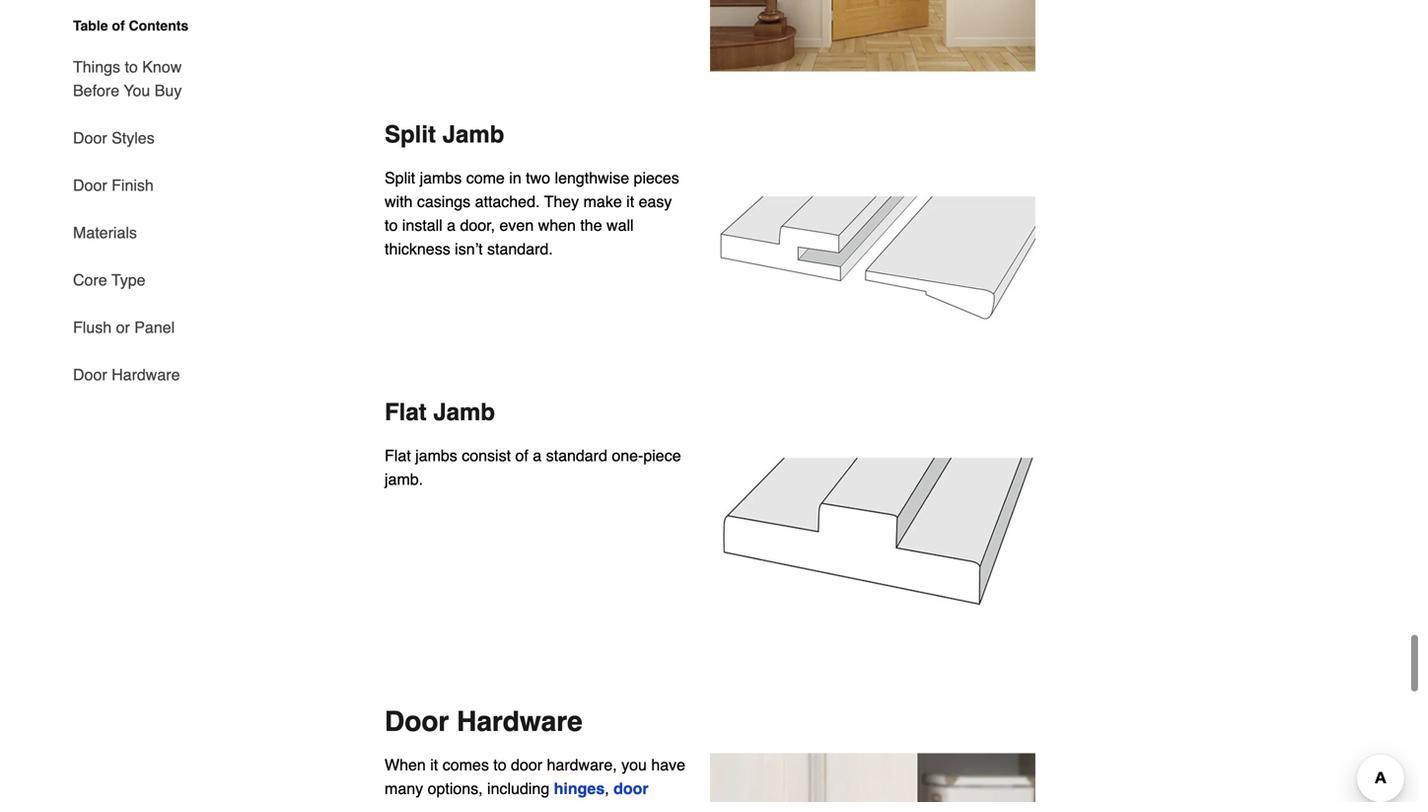 Task type: vqa. For each thing, say whether or not it's contained in the screenshot.
Split to the bottom
yes



Task type: locate. For each thing, give the bounding box(es) containing it.
door
[[511, 756, 543, 774], [385, 780, 649, 802]]

1 vertical spatial jambs
[[415, 447, 458, 465]]

door left styles
[[73, 129, 107, 147]]

1 vertical spatial a
[[533, 447, 542, 465]]

styles
[[112, 129, 155, 147]]

when
[[538, 216, 576, 234]]

1 vertical spatial jamb
[[433, 399, 495, 426]]

to inside split jambs come in two lengthwise pieces with casings attached. they make it easy to install a door, even when the wall thickness isn't standard.
[[385, 216, 398, 234]]

door hardware
[[73, 366, 180, 384], [385, 706, 583, 738]]

jamb up consist
[[433, 399, 495, 426]]

jambs
[[420, 169, 462, 187], [415, 447, 458, 465]]

0 horizontal spatial to
[[125, 58, 138, 76]]

hinges
[[554, 780, 605, 798]]

one-
[[612, 447, 644, 465]]

install
[[402, 216, 443, 234]]

split inside split jambs come in two lengthwise pieces with casings attached. they make it easy to install a door, even when the wall thickness isn't standard.
[[385, 169, 416, 187]]

2 flat from the top
[[385, 447, 411, 465]]

split jambs come in two lengthwise pieces with casings attached. they make it easy to install a door, even when the wall thickness isn't standard.
[[385, 169, 680, 258]]

a
[[447, 216, 456, 234], [533, 447, 542, 465]]

1 vertical spatial door hardware
[[385, 706, 583, 738]]

1 vertical spatial split
[[385, 169, 416, 187]]

0 vertical spatial it
[[627, 192, 635, 211]]

to inside when it comes to door hardware, you have many options, including
[[494, 756, 507, 774]]

table of contents element
[[57, 16, 205, 387]]

jambs up casings
[[420, 169, 462, 187]]

1 horizontal spatial it
[[627, 192, 635, 211]]

0 vertical spatial door
[[511, 756, 543, 774]]

1 vertical spatial to
[[385, 216, 398, 234]]

1 horizontal spatial a
[[533, 447, 542, 465]]

0 vertical spatial a
[[447, 216, 456, 234]]

2 horizontal spatial to
[[494, 756, 507, 774]]

to down with
[[385, 216, 398, 234]]

jamb up come
[[443, 121, 505, 148]]

flush
[[73, 318, 112, 336]]

door,
[[460, 216, 495, 234]]

door finish
[[73, 176, 154, 194]]

1 horizontal spatial to
[[385, 216, 398, 234]]

0 vertical spatial of
[[112, 18, 125, 34]]

table of contents
[[73, 18, 189, 34]]

0 vertical spatial jamb
[[443, 121, 505, 148]]

1 horizontal spatial door hardware
[[385, 706, 583, 738]]

hardware
[[112, 366, 180, 384], [457, 706, 583, 738]]

0 horizontal spatial it
[[430, 756, 438, 774]]

hardware down panel
[[112, 366, 180, 384]]

a foyer with a staircase, parquet floors and a six-panel door made of pine. image
[[710, 0, 1036, 71]]

door inside when it comes to door hardware, you have many options, including
[[511, 756, 543, 774]]

door inside 'link'
[[73, 176, 107, 194]]

a white door with a satin nickel reliabilt knob leading to a laundry room. image
[[710, 754, 1036, 802]]

to up you
[[125, 58, 138, 76]]

it left easy
[[627, 192, 635, 211]]

to up including at the left bottom of the page
[[494, 756, 507, 774]]

door down flush
[[73, 366, 107, 384]]

a inside split jambs come in two lengthwise pieces with casings attached. they make it easy to install a door, even when the wall thickness isn't standard.
[[447, 216, 456, 234]]

2 vertical spatial to
[[494, 756, 507, 774]]

door for door styles link
[[73, 129, 107, 147]]

or
[[116, 318, 130, 336]]

flat inside flat jambs consist of a standard one-piece jamb.
[[385, 447, 411, 465]]

jambs up jamb.
[[415, 447, 458, 465]]

door left the finish
[[73, 176, 107, 194]]

0 horizontal spatial hardware
[[112, 366, 180, 384]]

standard
[[546, 447, 608, 465]]

2 split from the top
[[385, 169, 416, 187]]

0 horizontal spatial door hardware
[[73, 366, 180, 384]]

jamb for split jamb
[[443, 121, 505, 148]]

0 vertical spatial hardware
[[112, 366, 180, 384]]

hinges link
[[554, 780, 605, 798]]

door up when
[[385, 706, 449, 738]]

1 split from the top
[[385, 121, 436, 148]]

things to know before you buy link
[[73, 43, 205, 114]]

0 vertical spatial split
[[385, 121, 436, 148]]

a left standard at the left bottom of page
[[533, 447, 542, 465]]

a down casings
[[447, 216, 456, 234]]

options,
[[428, 780, 483, 798]]

0 horizontal spatial a
[[447, 216, 456, 234]]

jambs for flat
[[415, 447, 458, 465]]

even
[[500, 216, 534, 234]]

1 horizontal spatial hardware
[[457, 706, 583, 738]]

door down comes
[[385, 780, 649, 802]]

piece
[[644, 447, 681, 465]]

buy
[[155, 81, 182, 100]]

0 vertical spatial jambs
[[420, 169, 462, 187]]

flat
[[385, 399, 427, 426], [385, 447, 411, 465]]

it
[[627, 192, 635, 211], [430, 756, 438, 774]]

in
[[509, 169, 522, 187]]

door hardware up comes
[[385, 706, 583, 738]]

door styles
[[73, 129, 155, 147]]

jamb.
[[385, 470, 423, 488]]

1 vertical spatial hardware
[[457, 706, 583, 738]]

split
[[385, 121, 436, 148], [385, 169, 416, 187]]

1 horizontal spatial of
[[516, 447, 529, 465]]

0 vertical spatial to
[[125, 58, 138, 76]]

jambs inside flat jambs consist of a standard one-piece jamb.
[[415, 447, 458, 465]]

it right when
[[430, 756, 438, 774]]

split jamb
[[385, 121, 505, 148]]

jambs inside split jambs come in two lengthwise pieces with casings attached. they make it easy to install a door, even when the wall thickness isn't standard.
[[420, 169, 462, 187]]

door
[[73, 129, 107, 147], [73, 176, 107, 194], [73, 366, 107, 384], [385, 706, 449, 738]]

of right consist
[[516, 447, 529, 465]]

hardware inside "door hardware" link
[[112, 366, 180, 384]]

0 vertical spatial flat
[[385, 399, 427, 426]]

1 vertical spatial of
[[516, 447, 529, 465]]

1 flat from the top
[[385, 399, 427, 426]]

flat for flat jambs consist of a standard one-piece jamb.
[[385, 447, 411, 465]]

1 vertical spatial it
[[430, 756, 438, 774]]

hinges ,
[[554, 780, 614, 798]]

of right table
[[112, 18, 125, 34]]

0 vertical spatial door hardware
[[73, 366, 180, 384]]

1 vertical spatial flat
[[385, 447, 411, 465]]

door hardware down flush or panel link
[[73, 366, 180, 384]]

door up including at the left bottom of the page
[[511, 756, 543, 774]]

hardware up when it comes to door hardware, you have many options, including
[[457, 706, 583, 738]]

to
[[125, 58, 138, 76], [385, 216, 398, 234], [494, 756, 507, 774]]

of
[[112, 18, 125, 34], [516, 447, 529, 465]]

you
[[124, 81, 150, 100]]

jamb
[[443, 121, 505, 148], [433, 399, 495, 426]]

things to know before you buy
[[73, 58, 182, 100]]

it inside when it comes to door hardware, you have many options, including
[[430, 756, 438, 774]]



Task type: describe. For each thing, give the bounding box(es) containing it.
when it comes to door hardware, you have many options, including
[[385, 756, 686, 798]]

to inside things to know before you buy
[[125, 58, 138, 76]]

pieces
[[634, 169, 680, 187]]

materials link
[[73, 209, 137, 257]]

standard.
[[487, 240, 553, 258]]

make
[[584, 192, 622, 211]]

split for split jamb
[[385, 121, 436, 148]]

door hardware inside table of contents element
[[73, 366, 180, 384]]

comes
[[443, 756, 489, 774]]

an illustration of a flat jamb. image
[[710, 444, 1036, 627]]

door for "door hardware" link
[[73, 366, 107, 384]]

have
[[652, 756, 686, 774]]

jamb for flat jamb
[[433, 399, 495, 426]]

you
[[622, 756, 647, 774]]

1 vertical spatial door
[[385, 780, 649, 802]]

table
[[73, 18, 108, 34]]

it inside split jambs come in two lengthwise pieces with casings attached. they make it easy to install a door, even when the wall thickness isn't standard.
[[627, 192, 635, 211]]

two
[[526, 169, 551, 187]]

when
[[385, 756, 426, 774]]

0 horizontal spatial of
[[112, 18, 125, 34]]

core
[[73, 271, 107, 289]]

flush or panel
[[73, 318, 175, 336]]

things
[[73, 58, 120, 76]]

split for split jambs come in two lengthwise pieces with casings attached. they make it easy to install a door, even when the wall thickness isn't standard.
[[385, 169, 416, 187]]

many
[[385, 780, 423, 798]]

panel
[[134, 318, 175, 336]]

lengthwise
[[555, 169, 630, 187]]

contents
[[129, 18, 189, 34]]

attached.
[[475, 192, 540, 211]]

with
[[385, 192, 413, 211]]

type
[[111, 271, 146, 289]]

wall
[[607, 216, 634, 234]]

before
[[73, 81, 120, 100]]

easy
[[639, 192, 672, 211]]

door finish link
[[73, 162, 154, 209]]

casings
[[417, 192, 471, 211]]

flat for flat jamb
[[385, 399, 427, 426]]

isn't
[[455, 240, 483, 258]]

including
[[487, 780, 550, 798]]

door link
[[385, 780, 649, 802]]

jambs for split
[[420, 169, 462, 187]]

know
[[142, 58, 182, 76]]

consist
[[462, 447, 511, 465]]

door styles link
[[73, 114, 155, 162]]

come
[[466, 169, 505, 187]]

flat jambs consist of a standard one-piece jamb.
[[385, 447, 681, 488]]

,
[[605, 780, 609, 798]]

door hardware link
[[73, 351, 180, 387]]

of inside flat jambs consist of a standard one-piece jamb.
[[516, 447, 529, 465]]

a inside flat jambs consist of a standard one-piece jamb.
[[533, 447, 542, 465]]

core type
[[73, 271, 146, 289]]

flush or panel link
[[73, 304, 175, 351]]

they
[[544, 192, 579, 211]]

flat jamb
[[385, 399, 495, 426]]

materials
[[73, 223, 137, 242]]

the
[[581, 216, 602, 234]]

core type link
[[73, 257, 146, 304]]

an illustration of a split jamb. image
[[710, 166, 1036, 349]]

thickness
[[385, 240, 451, 258]]

door for door finish 'link'
[[73, 176, 107, 194]]

hardware,
[[547, 756, 617, 774]]

finish
[[112, 176, 154, 194]]



